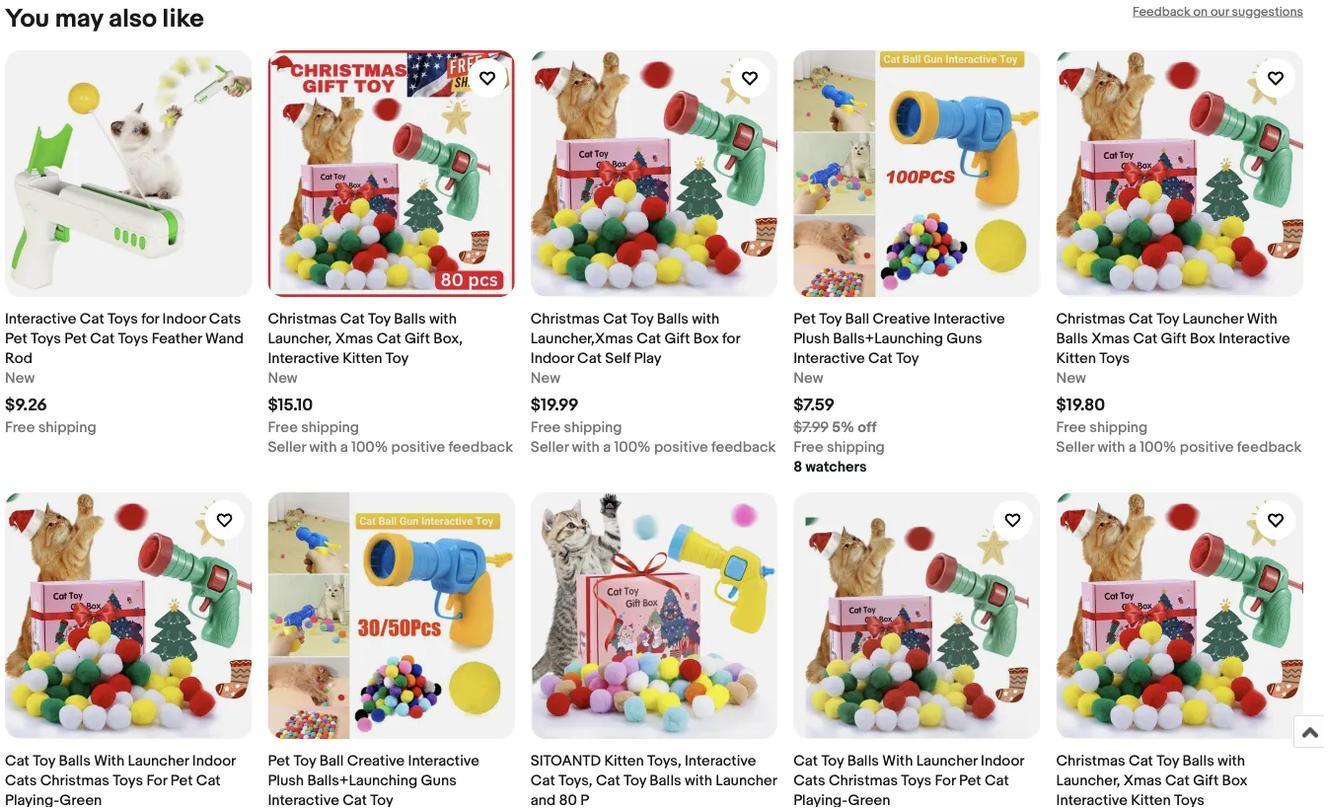 Task type: vqa. For each thing, say whether or not it's contained in the screenshot.
Christmas Cat Toy Launcher With Balls Xmas Cat Gift Box Interactive Kitten Toys New $19.80 Free shipping Seller with a 100% positive feedback
yes



Task type: describe. For each thing, give the bounding box(es) containing it.
new inside christmas cat toy balls with launcher,xmas cat gift box for indoor cat self play new $19.99 free shipping seller with a 100% positive feedback
[[531, 369, 560, 387]]

guns for pet toy ball creative interactive plush balls+launching guns interactive cat toy
[[421, 772, 457, 789]]

balls inside christmas cat toy balls with launcher,xmas cat gift box for indoor cat self play new $19.99 free shipping seller with a 100% positive feedback
[[657, 310, 689, 328]]

with inside christmas cat toy launcher with balls xmas cat gift box interactive kitten toys new $19.80 free shipping seller with a 100% positive feedback
[[1098, 438, 1125, 456]]

1 green from the left
[[59, 791, 102, 807]]

plush for pet toy ball creative interactive plush balls+launching guns interactive cat toy
[[268, 772, 304, 789]]

on
[[1193, 4, 1208, 19]]

gift for christmas cat toy balls with launcher, xmas cat gift box, interactive kitten toy new $15.10 free shipping seller with a 100% positive feedback
[[404, 330, 430, 347]]

toy inside sitoantd kitten toys, interactive cat toys, cat toy balls with launcher and 80 p
[[624, 772, 646, 789]]

and
[[531, 791, 556, 807]]

shipping for off
[[827, 438, 885, 456]]

$19.80 text field
[[1056, 395, 1105, 416]]

also
[[109, 4, 157, 35]]

box for christmas cat toy balls with launcher, xmas cat gift box interactive kitten toys
[[1222, 772, 1247, 789]]

toys inside christmas cat toy balls with launcher, xmas cat gift box interactive kitten toys
[[1174, 791, 1205, 807]]

$15.10 text field
[[268, 395, 313, 416]]

sitoantd kitten toys, interactive cat toys, cat toy balls with launcher and 80 p
[[531, 752, 777, 807]]

shipping inside christmas cat toy launcher with balls xmas cat gift box interactive kitten toys new $19.80 free shipping seller with a 100% positive feedback
[[1090, 418, 1148, 436]]

pet inside pet toy ball creative interactive plush balls+launching guns interactive cat toy
[[268, 752, 290, 770]]

christmas cat toy balls with launcher,xmas cat gift box for indoor cat self play new $19.99 free shipping seller with a 100% positive feedback
[[531, 310, 776, 456]]

pet inside pet toy ball creative interactive plush balls+launching guns interactive cat toy new $7.59 $7.99 5% off free shipping 8 watchers
[[793, 310, 816, 328]]

christmas for christmas cat toy launcher with balls xmas cat gift box interactive kitten toys new $19.80 free shipping seller with a 100% positive feedback
[[1056, 310, 1125, 328]]

free shipping text field for $15.10
[[268, 417, 359, 437]]

interactive inside christmas cat toy balls with launcher, xmas cat gift box interactive kitten toys
[[1056, 791, 1128, 807]]

sitoantd kitten toys, interactive cat toys, cat toy balls with launcher and 80 p link
[[531, 492, 778, 807]]

wand
[[205, 330, 244, 347]]

cat inside pet toy ball creative interactive plush balls+launching guns interactive cat toy
[[343, 791, 367, 807]]

feedback for $19.80
[[1237, 438, 1302, 456]]

may
[[55, 4, 103, 35]]

interactive inside christmas cat toy launcher with balls xmas cat gift box interactive kitten toys new $19.80 free shipping seller with a 100% positive feedback
[[1219, 330, 1290, 347]]

toy inside christmas cat toy launcher with balls xmas cat gift box interactive kitten toys new $19.80 free shipping seller with a 100% positive feedback
[[1156, 310, 1179, 328]]

positive inside christmas cat toy balls with launcher,xmas cat gift box for indoor cat self play new $19.99 free shipping seller with a 100% positive feedback
[[654, 438, 708, 456]]

kitten for christmas cat toy balls with launcher, xmas cat gift box interactive kitten toys
[[1131, 791, 1171, 807]]

a for $15.10
[[340, 438, 348, 456]]

new inside interactive cat toys for indoor cats pet toys pet cat toys feather wand rod new $9.26 free shipping
[[5, 369, 35, 387]]

a inside christmas cat toy balls with launcher,xmas cat gift box for indoor cat self play new $19.99 free shipping seller with a 100% positive feedback
[[603, 438, 611, 456]]

100% for $15.10
[[351, 438, 388, 456]]

100% for $19.80
[[1140, 438, 1176, 456]]

2 green from the left
[[848, 791, 890, 807]]

free inside christmas cat toy balls with launcher, xmas cat gift box, interactive kitten toy new $15.10 free shipping seller with a 100% positive feedback
[[268, 418, 298, 436]]

$9.26 text field
[[5, 395, 47, 416]]

2 for from the left
[[935, 772, 956, 789]]

feedback for $15.10
[[448, 438, 513, 456]]

new text field for $19.99
[[531, 368, 560, 388]]

christmas cat toy balls with launcher, xmas cat gift box interactive kitten toys
[[1056, 752, 1247, 807]]

xmas for $19.80
[[1091, 330, 1130, 347]]

gift inside christmas cat toy balls with launcher,xmas cat gift box for indoor cat self play new $19.99 free shipping seller with a 100% positive feedback
[[664, 330, 690, 347]]

pet toy ball creative interactive plush balls+launching guns interactive cat toy link
[[268, 492, 515, 807]]

christmas for christmas cat toy balls with launcher,xmas cat gift box for indoor cat self play new $19.99 free shipping seller with a 100% positive feedback
[[531, 310, 600, 328]]

free inside christmas cat toy launcher with balls xmas cat gift box interactive kitten toys new $19.80 free shipping seller with a 100% positive feedback
[[1056, 418, 1086, 436]]

free for off
[[793, 438, 823, 456]]

1 cat toy balls with launcher indoor cats christmas toys for pet cat playing-green link from the left
[[5, 492, 252, 807]]

cat inside pet toy ball creative interactive plush balls+launching guns interactive cat toy new $7.59 $7.99 5% off free shipping 8 watchers
[[868, 349, 893, 367]]

creative for pet toy ball creative interactive plush balls+launching guns interactive cat toy
[[347, 752, 405, 770]]

Seller with a 100% positive feedback text field
[[268, 437, 513, 457]]

free shipping text field for $19.80
[[1056, 417, 1148, 437]]

$19.99 text field
[[531, 395, 579, 416]]

positive for $15.10
[[391, 438, 445, 456]]

off
[[858, 418, 877, 436]]

gift for christmas cat toy balls with launcher, xmas cat gift box interactive kitten toys
[[1193, 772, 1219, 789]]

launcher,xmas
[[531, 330, 633, 347]]

box for christmas cat toy launcher with balls xmas cat gift box interactive kitten toys new $19.80 free shipping seller with a 100% positive feedback
[[1190, 330, 1215, 347]]

for inside christmas cat toy balls with launcher,xmas cat gift box for indoor cat self play new $19.99 free shipping seller with a 100% positive feedback
[[722, 330, 740, 347]]

seller for $19.80
[[1056, 438, 1094, 456]]

feedback on our suggestions link
[[1133, 4, 1303, 19]]

christmas cat toy launcher with balls xmas cat gift box interactive kitten toys new $19.80 free shipping seller with a 100% positive feedback
[[1056, 310, 1302, 456]]

0 horizontal spatial with
[[94, 752, 124, 770]]

kitten for christmas cat toy launcher with balls xmas cat gift box interactive kitten toys new $19.80 free shipping seller with a 100% positive feedback
[[1056, 349, 1096, 367]]

suggestions
[[1232, 4, 1303, 19]]

launcher, for christmas cat toy balls with launcher, xmas cat gift box, interactive kitten toy new $15.10 free shipping seller with a 100% positive feedback
[[268, 330, 332, 347]]

toy inside christmas cat toy balls with launcher,xmas cat gift box for indoor cat self play new $19.99 free shipping seller with a 100% positive feedback
[[631, 310, 653, 328]]

plush for pet toy ball creative interactive plush balls+launching guns interactive cat toy new $7.59 $7.99 5% off free shipping 8 watchers
[[793, 330, 830, 347]]

new text field for $9.26
[[5, 368, 35, 388]]

kitten for christmas cat toy balls with launcher, xmas cat gift box, interactive kitten toy new $15.10 free shipping seller with a 100% positive feedback
[[343, 349, 382, 367]]

free for $9.26
[[5, 418, 35, 436]]

Free shipping text field
[[5, 417, 96, 437]]

$7.59
[[793, 395, 835, 416]]

seller for $15.10
[[268, 438, 306, 456]]

feedback
[[1133, 4, 1190, 19]]

balls inside christmas cat toy balls with launcher, xmas cat gift box interactive kitten toys
[[1182, 752, 1214, 770]]

interactive inside christmas cat toy balls with launcher, xmas cat gift box, interactive kitten toy new $15.10 free shipping seller with a 100% positive feedback
[[268, 349, 339, 367]]

launcher inside christmas cat toy launcher with balls xmas cat gift box interactive kitten toys new $19.80 free shipping seller with a 100% positive feedback
[[1182, 310, 1244, 328]]

toys inside christmas cat toy launcher with balls xmas cat gift box interactive kitten toys new $19.80 free shipping seller with a 100% positive feedback
[[1099, 349, 1130, 367]]



Task type: locate. For each thing, give the bounding box(es) containing it.
shipping inside christmas cat toy balls with launcher, xmas cat gift box, interactive kitten toy new $15.10 free shipping seller with a 100% positive feedback
[[301, 418, 359, 436]]

3 feedback from the left
[[1237, 438, 1302, 456]]

0 horizontal spatial 100%
[[351, 438, 388, 456]]

feedback on our suggestions
[[1133, 4, 1303, 19]]

free down $7.99
[[793, 438, 823, 456]]

0 vertical spatial guns
[[946, 330, 982, 347]]

1 vertical spatial launcher,
[[1056, 772, 1120, 789]]

100% inside christmas cat toy launcher with balls xmas cat gift box interactive kitten toys new $19.80 free shipping seller with a 100% positive feedback
[[1140, 438, 1176, 456]]

kitten inside christmas cat toy balls with launcher, xmas cat gift box interactive kitten toys
[[1131, 791, 1171, 807]]

new text field up $7.59
[[793, 368, 823, 388]]

a inside christmas cat toy launcher with balls xmas cat gift box interactive kitten toys new $19.80 free shipping seller with a 100% positive feedback
[[1129, 438, 1136, 456]]

guns for pet toy ball creative interactive plush balls+launching guns interactive cat toy new $7.59 $7.99 5% off free shipping 8 watchers
[[946, 330, 982, 347]]

box,
[[433, 330, 463, 347]]

2 horizontal spatial new text field
[[793, 368, 823, 388]]

creative for pet toy ball creative interactive plush balls+launching guns interactive cat toy new $7.59 $7.99 5% off free shipping 8 watchers
[[873, 310, 930, 328]]

launcher, inside christmas cat toy balls with launcher, xmas cat gift box interactive kitten toys
[[1056, 772, 1120, 789]]

New text field
[[5, 368, 35, 388], [531, 368, 560, 388], [793, 368, 823, 388]]

1 horizontal spatial a
[[603, 438, 611, 456]]

0 vertical spatial ball
[[845, 310, 869, 328]]

interactive
[[5, 310, 76, 328], [934, 310, 1005, 328], [1219, 330, 1290, 347], [268, 349, 339, 367], [793, 349, 865, 367], [408, 752, 479, 770], [685, 752, 756, 770], [268, 791, 339, 807], [1056, 791, 1128, 807]]

free inside pet toy ball creative interactive plush balls+launching guns interactive cat toy new $7.59 $7.99 5% off free shipping 8 watchers
[[793, 438, 823, 456]]

christmas inside christmas cat toy balls with launcher,xmas cat gift box for indoor cat self play new $19.99 free shipping seller with a 100% positive feedback
[[531, 310, 600, 328]]

new text field down rod
[[5, 368, 35, 388]]

1 horizontal spatial box
[[1190, 330, 1215, 347]]

shipping down $19.99 text field
[[564, 418, 622, 436]]

0 horizontal spatial playing-
[[5, 791, 59, 807]]

guns inside pet toy ball creative interactive plush balls+launching guns interactive cat toy
[[421, 772, 457, 789]]

free shipping text field for $19.99
[[531, 417, 622, 437]]

0 horizontal spatial balls+launching
[[307, 772, 417, 789]]

positive inside christmas cat toy launcher with balls xmas cat gift box interactive kitten toys new $19.80 free shipping seller with a 100% positive feedback
[[1180, 438, 1234, 456]]

0 horizontal spatial cat toy balls with launcher indoor cats christmas toys for pet cat playing-green link
[[5, 492, 252, 807]]

8 watchers text field
[[793, 457, 867, 477]]

a
[[340, 438, 348, 456], [603, 438, 611, 456], [1129, 438, 1136, 456]]

2 horizontal spatial with
[[1247, 310, 1277, 328]]

watchers
[[806, 458, 867, 476]]

1 feedback from the left
[[448, 438, 513, 456]]

list containing $9.26
[[5, 35, 1319, 807]]

for
[[146, 772, 167, 789], [935, 772, 956, 789]]

new text field for $7.59
[[793, 368, 823, 388]]

free shipping text field down $15.10
[[268, 417, 359, 437]]

5 new from the left
[[1056, 369, 1086, 387]]

with inside christmas cat toy balls with launcher, xmas cat gift box interactive kitten toys
[[1218, 752, 1245, 770]]

1 100% from the left
[[351, 438, 388, 456]]

0 horizontal spatial creative
[[347, 752, 405, 770]]

launcher, inside christmas cat toy balls with launcher, xmas cat gift box, interactive kitten toy new $15.10 free shipping seller with a 100% positive feedback
[[268, 330, 332, 347]]

1 vertical spatial guns
[[421, 772, 457, 789]]

new inside christmas cat toy balls with launcher, xmas cat gift box, interactive kitten toy new $15.10 free shipping seller with a 100% positive feedback
[[268, 369, 298, 387]]

2 horizontal spatial positive
[[1180, 438, 1234, 456]]

launcher
[[1182, 310, 1244, 328], [128, 752, 189, 770], [916, 752, 977, 770], [716, 772, 777, 789]]

feedback inside christmas cat toy launcher with balls xmas cat gift box interactive kitten toys new $19.80 free shipping seller with a 100% positive feedback
[[1237, 438, 1302, 456]]

guns inside pet toy ball creative interactive plush balls+launching guns interactive cat toy new $7.59 $7.99 5% off free shipping 8 watchers
[[946, 330, 982, 347]]

new text field up $15.10 text field
[[268, 368, 298, 388]]

sitoantd
[[531, 752, 601, 770]]

shipping inside pet toy ball creative interactive plush balls+launching guns interactive cat toy new $7.59 $7.99 5% off free shipping 8 watchers
[[827, 438, 885, 456]]

1 vertical spatial plush
[[268, 772, 304, 789]]

a for $19.80
[[1129, 438, 1136, 456]]

creative inside pet toy ball creative interactive plush balls+launching guns interactive cat toy
[[347, 752, 405, 770]]

0 vertical spatial toys,
[[647, 752, 681, 770]]

kitten
[[343, 349, 382, 367], [1056, 349, 1096, 367], [604, 752, 644, 770], [1131, 791, 1171, 807]]

1 vertical spatial creative
[[347, 752, 405, 770]]

new inside christmas cat toy launcher with balls xmas cat gift box interactive kitten toys new $19.80 free shipping seller with a 100% positive feedback
[[1056, 369, 1086, 387]]

shipping
[[38, 418, 96, 436], [301, 418, 359, 436], [564, 418, 622, 436], [1090, 418, 1148, 436], [827, 438, 885, 456]]

1 playing- from the left
[[5, 791, 59, 807]]

2 100% from the left
[[614, 438, 651, 456]]

pet
[[793, 310, 816, 328], [5, 330, 27, 347], [64, 330, 87, 347], [268, 752, 290, 770], [170, 772, 193, 789], [959, 772, 981, 789]]

1 cat toy balls with launcher indoor cats christmas toys for pet cat playing-green from the left
[[5, 752, 236, 807]]

0 vertical spatial creative
[[873, 310, 930, 328]]

Seller with a 100% positive feedback text field
[[531, 437, 776, 457], [1056, 437, 1302, 457]]

seller inside christmas cat toy balls with launcher,xmas cat gift box for indoor cat self play new $19.99 free shipping seller with a 100% positive feedback
[[531, 438, 569, 456]]

xmas inside christmas cat toy balls with launcher, xmas cat gift box, interactive kitten toy new $15.10 free shipping seller with a 100% positive feedback
[[335, 330, 373, 347]]

for inside interactive cat toys for indoor cats pet toys pet cat toys feather wand rod new $9.26 free shipping
[[141, 310, 159, 328]]

kitten inside christmas cat toy launcher with balls xmas cat gift box interactive kitten toys new $19.80 free shipping seller with a 100% positive feedback
[[1056, 349, 1096, 367]]

cats
[[209, 310, 241, 328], [5, 772, 37, 789], [793, 772, 825, 789]]

$19.80
[[1056, 395, 1105, 416]]

positive
[[391, 438, 445, 456], [654, 438, 708, 456], [1180, 438, 1234, 456]]

2 horizontal spatial 100%
[[1140, 438, 1176, 456]]

new up $19.80
[[1056, 369, 1086, 387]]

free down "$9.26"
[[5, 418, 35, 436]]

1 vertical spatial ball
[[319, 752, 344, 770]]

shipping down $9.26 text field
[[38, 418, 96, 436]]

1 horizontal spatial new text field
[[531, 368, 560, 388]]

Free shipping text field
[[268, 417, 359, 437], [531, 417, 622, 437], [1056, 417, 1148, 437], [793, 437, 885, 457]]

box
[[693, 330, 719, 347], [1190, 330, 1215, 347], [1222, 772, 1247, 789]]

interactive inside sitoantd kitten toys, interactive cat toys, cat toy balls with launcher and 80 p
[[685, 752, 756, 770]]

free for $19.99
[[531, 418, 561, 436]]

2 positive from the left
[[654, 438, 708, 456]]

christmas for christmas cat toy balls with launcher, xmas cat gift box interactive kitten toys
[[1056, 752, 1125, 770]]

$9.26
[[5, 395, 47, 416]]

with
[[429, 310, 457, 328], [692, 310, 720, 328], [309, 438, 337, 456], [572, 438, 600, 456], [1098, 438, 1125, 456], [1218, 752, 1245, 770], [685, 772, 712, 789]]

0 horizontal spatial feedback
[[448, 438, 513, 456]]

toy inside christmas cat toy balls with launcher, xmas cat gift box interactive kitten toys
[[1156, 752, 1179, 770]]

new up $19.99 text field
[[531, 369, 560, 387]]

xmas for $15.10
[[335, 330, 373, 347]]

free down $19.99 text field
[[531, 418, 561, 436]]

1 horizontal spatial ball
[[845, 310, 869, 328]]

box inside christmas cat toy balls with launcher, xmas cat gift box interactive kitten toys
[[1222, 772, 1247, 789]]

feedback inside christmas cat toy balls with launcher, xmas cat gift box, interactive kitten toy new $15.10 free shipping seller with a 100% positive feedback
[[448, 438, 513, 456]]

christmas for christmas cat toy balls with launcher, xmas cat gift box, interactive kitten toy new $15.10 free shipping seller with a 100% positive feedback
[[268, 310, 337, 328]]

seller inside christmas cat toy balls with launcher, xmas cat gift box, interactive kitten toy new $15.10 free shipping seller with a 100% positive feedback
[[268, 438, 306, 456]]

0 horizontal spatial cats
[[5, 772, 37, 789]]

free
[[5, 418, 35, 436], [268, 418, 298, 436], [531, 418, 561, 436], [1056, 418, 1086, 436], [793, 438, 823, 456]]

2 seller from the left
[[531, 438, 569, 456]]

p
[[580, 791, 589, 807]]

new text field up $19.80
[[1056, 368, 1086, 388]]

feedback
[[448, 438, 513, 456], [711, 438, 776, 456], [1237, 438, 1302, 456]]

shipping down the off
[[827, 438, 885, 456]]

christmas inside christmas cat toy launcher with balls xmas cat gift box interactive kitten toys new $19.80 free shipping seller with a 100% positive feedback
[[1056, 310, 1125, 328]]

$7.99
[[793, 418, 829, 436]]

2 new text field from the left
[[531, 368, 560, 388]]

new inside pet toy ball creative interactive plush balls+launching guns interactive cat toy new $7.59 $7.99 5% off free shipping 8 watchers
[[793, 369, 823, 387]]

0 horizontal spatial new text field
[[268, 368, 298, 388]]

1 seller from the left
[[268, 438, 306, 456]]

balls inside christmas cat toy launcher with balls xmas cat gift box interactive kitten toys new $19.80 free shipping seller with a 100% positive feedback
[[1056, 330, 1088, 347]]

christmas cat toy balls with launcher, xmas cat gift box interactive kitten toys link
[[1056, 492, 1303, 807]]

1 new text field from the left
[[268, 368, 298, 388]]

2 seller with a 100% positive feedback text field from the left
[[1056, 437, 1302, 457]]

pet toy ball creative interactive plush balls+launching guns interactive cat toy new $7.59 $7.99 5% off free shipping 8 watchers
[[793, 310, 1005, 476]]

3 a from the left
[[1129, 438, 1136, 456]]

plush inside pet toy ball creative interactive plush balls+launching guns interactive cat toy new $7.59 $7.99 5% off free shipping 8 watchers
[[793, 330, 830, 347]]

1 horizontal spatial feedback
[[711, 438, 776, 456]]

0 horizontal spatial new text field
[[5, 368, 35, 388]]

1 horizontal spatial cat toy balls with launcher indoor cats christmas toys for pet cat playing-green
[[793, 752, 1024, 807]]

1 horizontal spatial cats
[[209, 310, 241, 328]]

0 vertical spatial plush
[[793, 330, 830, 347]]

seller down $19.80
[[1056, 438, 1094, 456]]

seller down $19.99 text field
[[531, 438, 569, 456]]

balls+launching
[[833, 330, 943, 347], [307, 772, 417, 789]]

seller down $15.10
[[268, 438, 306, 456]]

toys
[[107, 310, 138, 328], [31, 330, 61, 347], [118, 330, 148, 347], [1099, 349, 1130, 367], [113, 772, 143, 789], [901, 772, 932, 789], [1174, 791, 1205, 807]]

shipping for $9.26
[[38, 418, 96, 436]]

1 horizontal spatial for
[[935, 772, 956, 789]]

2 new from the left
[[268, 369, 298, 387]]

0 horizontal spatial for
[[141, 310, 159, 328]]

balls inside sitoantd kitten toys, interactive cat toys, cat toy balls with launcher and 80 p
[[649, 772, 681, 789]]

balls+launching inside pet toy ball creative interactive plush balls+launching guns interactive cat toy
[[307, 772, 417, 789]]

xmas inside christmas cat toy balls with launcher, xmas cat gift box interactive kitten toys
[[1124, 772, 1162, 789]]

green
[[59, 791, 102, 807], [848, 791, 890, 807]]

indoor inside interactive cat toys for indoor cats pet toys pet cat toys feather wand rod new $9.26 free shipping
[[162, 310, 206, 328]]

gift
[[404, 330, 430, 347], [664, 330, 690, 347], [1161, 330, 1187, 347], [1193, 772, 1219, 789]]

1 vertical spatial toys,
[[558, 772, 592, 789]]

balls+launching inside pet toy ball creative interactive plush balls+launching guns interactive cat toy new $7.59 $7.99 5% off free shipping 8 watchers
[[833, 330, 943, 347]]

guns
[[946, 330, 982, 347], [421, 772, 457, 789]]

free shipping text field up watchers
[[793, 437, 885, 457]]

0 horizontal spatial seller
[[268, 438, 306, 456]]

positive for $19.80
[[1180, 438, 1234, 456]]

launcher,
[[268, 330, 332, 347], [1056, 772, 1120, 789]]

1 new from the left
[[5, 369, 35, 387]]

gift inside christmas cat toy balls with launcher, xmas cat gift box interactive kitten toys
[[1193, 772, 1219, 789]]

New text field
[[268, 368, 298, 388], [1056, 368, 1086, 388]]

with inside christmas cat toy launcher with balls xmas cat gift box interactive kitten toys new $19.80 free shipping seller with a 100% positive feedback
[[1247, 310, 1277, 328]]

plush
[[793, 330, 830, 347], [268, 772, 304, 789]]

toy
[[368, 310, 391, 328], [631, 310, 653, 328], [819, 310, 842, 328], [1156, 310, 1179, 328], [386, 349, 409, 367], [896, 349, 919, 367], [33, 752, 55, 770], [293, 752, 316, 770], [821, 752, 844, 770], [1156, 752, 1179, 770], [624, 772, 646, 789], [370, 791, 393, 807]]

indoor inside christmas cat toy balls with launcher,xmas cat gift box for indoor cat self play new $19.99 free shipping seller with a 100% positive feedback
[[531, 349, 574, 367]]

2 horizontal spatial seller
[[1056, 438, 1094, 456]]

0 horizontal spatial cat toy balls with launcher indoor cats christmas toys for pet cat playing-green
[[5, 752, 236, 807]]

100% inside christmas cat toy balls with launcher, xmas cat gift box, interactive kitten toy new $15.10 free shipping seller with a 100% positive feedback
[[351, 438, 388, 456]]

christmas inside christmas cat toy balls with launcher, xmas cat gift box interactive kitten toys
[[1056, 752, 1125, 770]]

1 horizontal spatial toys,
[[647, 752, 681, 770]]

creative
[[873, 310, 930, 328], [347, 752, 405, 770]]

free shipping text field down $19.99 text field
[[531, 417, 622, 437]]

feedback inside christmas cat toy balls with launcher,xmas cat gift box for indoor cat self play new $19.99 free shipping seller with a 100% positive feedback
[[711, 438, 776, 456]]

3 positive from the left
[[1180, 438, 1234, 456]]

0 horizontal spatial guns
[[421, 772, 457, 789]]

0 vertical spatial launcher,
[[268, 330, 332, 347]]

feather
[[152, 330, 202, 347]]

shipping down $15.10
[[301, 418, 359, 436]]

shipping inside christmas cat toy balls with launcher,xmas cat gift box for indoor cat self play new $19.99 free shipping seller with a 100% positive feedback
[[564, 418, 622, 436]]

1 horizontal spatial balls+launching
[[833, 330, 943, 347]]

1 vertical spatial for
[[722, 330, 740, 347]]

0 horizontal spatial toys,
[[558, 772, 592, 789]]

playing-
[[5, 791, 59, 807], [793, 791, 848, 807]]

free shipping text field down $19.80
[[1056, 417, 1148, 437]]

free inside christmas cat toy balls with launcher,xmas cat gift box for indoor cat self play new $19.99 free shipping seller with a 100% positive feedback
[[531, 418, 561, 436]]

free inside interactive cat toys for indoor cats pet toys pet cat toys feather wand rod new $9.26 free shipping
[[5, 418, 35, 436]]

1 horizontal spatial plush
[[793, 330, 830, 347]]

0 horizontal spatial seller with a 100% positive feedback text field
[[531, 437, 776, 457]]

play
[[634, 349, 662, 367]]

2 horizontal spatial feedback
[[1237, 438, 1302, 456]]

2 horizontal spatial cats
[[793, 772, 825, 789]]

interactive inside interactive cat toys for indoor cats pet toys pet cat toys feather wand rod new $9.26 free shipping
[[5, 310, 76, 328]]

1 horizontal spatial with
[[882, 752, 913, 770]]

new up $7.59
[[793, 369, 823, 387]]

new text field for $15.10
[[268, 368, 298, 388]]

0 horizontal spatial green
[[59, 791, 102, 807]]

cat
[[80, 310, 104, 328], [340, 310, 365, 328], [603, 310, 627, 328], [1129, 310, 1153, 328], [90, 330, 115, 347], [377, 330, 401, 347], [637, 330, 661, 347], [1133, 330, 1158, 347], [577, 349, 602, 367], [868, 349, 893, 367], [5, 752, 29, 770], [793, 752, 818, 770], [1129, 752, 1153, 770], [196, 772, 221, 789], [531, 772, 555, 789], [596, 772, 620, 789], [985, 772, 1009, 789], [1165, 772, 1190, 789], [343, 791, 367, 807]]

seller with a 100% positive feedback text field for $19.80
[[1056, 437, 1302, 457]]

balls inside christmas cat toy balls with launcher, xmas cat gift box, interactive kitten toy new $15.10 free shipping seller with a 100% positive feedback
[[394, 310, 426, 328]]

box inside christmas cat toy balls with launcher,xmas cat gift box for indoor cat self play new $19.99 free shipping seller with a 100% positive feedback
[[693, 330, 719, 347]]

box inside christmas cat toy launcher with balls xmas cat gift box interactive kitten toys new $19.80 free shipping seller with a 100% positive feedback
[[1190, 330, 1215, 347]]

creative inside pet toy ball creative interactive plush balls+launching guns interactive cat toy new $7.59 $7.99 5% off free shipping 8 watchers
[[873, 310, 930, 328]]

1 new text field from the left
[[5, 368, 35, 388]]

christmas cat toy balls with launcher, xmas cat gift box, interactive kitten toy new $15.10 free shipping seller with a 100% positive feedback
[[268, 310, 513, 456]]

4 new from the left
[[793, 369, 823, 387]]

gift inside christmas cat toy balls with launcher, xmas cat gift box, interactive kitten toy new $15.10 free shipping seller with a 100% positive feedback
[[404, 330, 430, 347]]

1 horizontal spatial guns
[[946, 330, 982, 347]]

1 for from the left
[[146, 772, 167, 789]]

80
[[559, 791, 577, 807]]

seller with a 100% positive feedback text field for $19.99
[[531, 437, 776, 457]]

positive inside christmas cat toy balls with launcher, xmas cat gift box, interactive kitten toy new $15.10 free shipping seller with a 100% positive feedback
[[391, 438, 445, 456]]

new text field for $19.80
[[1056, 368, 1086, 388]]

0 horizontal spatial box
[[693, 330, 719, 347]]

you
[[5, 4, 49, 35]]

1 horizontal spatial seller with a 100% positive feedback text field
[[1056, 437, 1302, 457]]

shipping down $19.80
[[1090, 418, 1148, 436]]

1 horizontal spatial for
[[722, 330, 740, 347]]

0 horizontal spatial a
[[340, 438, 348, 456]]

0 horizontal spatial launcher,
[[268, 330, 332, 347]]

2 horizontal spatial a
[[1129, 438, 1136, 456]]

0 horizontal spatial positive
[[391, 438, 445, 456]]

1 horizontal spatial creative
[[873, 310, 930, 328]]

1 horizontal spatial seller
[[531, 438, 569, 456]]

interactive cat toys for indoor cats pet toys pet cat toys feather wand rod new $9.26 free shipping
[[5, 310, 244, 436]]

$19.99
[[531, 395, 579, 416]]

with inside sitoantd kitten toys, interactive cat toys, cat toy balls with launcher and 80 p
[[685, 772, 712, 789]]

3 seller from the left
[[1056, 438, 1094, 456]]

toys, right the sitoantd
[[647, 752, 681, 770]]

balls
[[394, 310, 426, 328], [657, 310, 689, 328], [1056, 330, 1088, 347], [59, 752, 91, 770], [847, 752, 879, 770], [1182, 752, 1214, 770], [649, 772, 681, 789]]

1 horizontal spatial positive
[[654, 438, 708, 456]]

cat toy balls with launcher indoor cats christmas toys for pet cat playing-green
[[5, 752, 236, 807], [793, 752, 1024, 807]]

3 new from the left
[[531, 369, 560, 387]]

rod
[[5, 349, 33, 367]]

1 positive from the left
[[391, 438, 445, 456]]

2 cat toy balls with launcher indoor cats christmas toys for pet cat playing-green link from the left
[[793, 492, 1040, 807]]

free down $15.10
[[268, 418, 298, 436]]

you may also like
[[5, 4, 204, 35]]

pet toy ball creative interactive plush balls+launching guns interactive cat toy
[[268, 752, 479, 807]]

ball for pet toy ball creative interactive plush balls+launching guns interactive cat toy new $7.59 $7.99 5% off free shipping 8 watchers
[[845, 310, 869, 328]]

3 new text field from the left
[[793, 368, 823, 388]]

2 cat toy balls with launcher indoor cats christmas toys for pet cat playing-green from the left
[[793, 752, 1024, 807]]

1 horizontal spatial launcher,
[[1056, 772, 1120, 789]]

cats inside interactive cat toys for indoor cats pet toys pet cat toys feather wand rod new $9.26 free shipping
[[209, 310, 241, 328]]

seller
[[268, 438, 306, 456], [531, 438, 569, 456], [1056, 438, 1094, 456]]

0 vertical spatial for
[[141, 310, 159, 328]]

like
[[162, 4, 204, 35]]

cat toy balls with launcher indoor cats christmas toys for pet cat playing-green link
[[5, 492, 252, 807], [793, 492, 1040, 807]]

1 a from the left
[[340, 438, 348, 456]]

list
[[5, 35, 1319, 807]]

2 a from the left
[[603, 438, 611, 456]]

a inside christmas cat toy balls with launcher, xmas cat gift box, interactive kitten toy new $15.10 free shipping seller with a 100% positive feedback
[[340, 438, 348, 456]]

balls+launching for pet toy ball creative interactive plush balls+launching guns interactive cat toy
[[307, 772, 417, 789]]

christmas inside christmas cat toy balls with launcher, xmas cat gift box, interactive kitten toy new $15.10 free shipping seller with a 100% positive feedback
[[268, 310, 337, 328]]

seller inside christmas cat toy launcher with balls xmas cat gift box interactive kitten toys new $19.80 free shipping seller with a 100% positive feedback
[[1056, 438, 1094, 456]]

2 new text field from the left
[[1056, 368, 1086, 388]]

1 horizontal spatial new text field
[[1056, 368, 1086, 388]]

new up $15.10 text field
[[268, 369, 298, 387]]

toys, up 80 at the left bottom of page
[[558, 772, 592, 789]]

shipping for $19.99
[[564, 418, 622, 436]]

ball inside pet toy ball creative interactive plush balls+launching guns interactive cat toy new $7.59 $7.99 5% off free shipping 8 watchers
[[845, 310, 869, 328]]

ball for pet toy ball creative interactive plush balls+launching guns interactive cat toy
[[319, 752, 344, 770]]

kitten inside sitoantd kitten toys, interactive cat toys, cat toy balls with launcher and 80 p
[[604, 752, 644, 770]]

2 playing- from the left
[[793, 791, 848, 807]]

with
[[1247, 310, 1277, 328], [94, 752, 124, 770], [882, 752, 913, 770]]

free down $19.80
[[1056, 418, 1086, 436]]

1 horizontal spatial green
[[848, 791, 890, 807]]

previous price $7.99 5% off text field
[[793, 417, 877, 437]]

1 vertical spatial balls+launching
[[307, 772, 417, 789]]

0 horizontal spatial for
[[146, 772, 167, 789]]

5%
[[832, 418, 854, 436]]

gift inside christmas cat toy launcher with balls xmas cat gift box interactive kitten toys new $19.80 free shipping seller with a 100% positive feedback
[[1161, 330, 1187, 347]]

for
[[141, 310, 159, 328], [722, 330, 740, 347]]

xmas inside christmas cat toy launcher with balls xmas cat gift box interactive kitten toys new $19.80 free shipping seller with a 100% positive feedback
[[1091, 330, 1130, 347]]

1 horizontal spatial cat toy balls with launcher indoor cats christmas toys for pet cat playing-green link
[[793, 492, 1040, 807]]

plush inside pet toy ball creative interactive plush balls+launching guns interactive cat toy
[[268, 772, 304, 789]]

indoor
[[162, 310, 206, 328], [531, 349, 574, 367], [192, 752, 236, 770], [981, 752, 1024, 770]]

$15.10
[[268, 395, 313, 416]]

balls+launching for pet toy ball creative interactive plush balls+launching guns interactive cat toy new $7.59 $7.99 5% off free shipping 8 watchers
[[833, 330, 943, 347]]

launcher, for christmas cat toy balls with launcher, xmas cat gift box interactive kitten toys
[[1056, 772, 1120, 789]]

gift for christmas cat toy launcher with balls xmas cat gift box interactive kitten toys new $19.80 free shipping seller with a 100% positive feedback
[[1161, 330, 1187, 347]]

1 seller with a 100% positive feedback text field from the left
[[531, 437, 776, 457]]

2 horizontal spatial box
[[1222, 772, 1247, 789]]

launcher inside sitoantd kitten toys, interactive cat toys, cat toy balls with launcher and 80 p
[[716, 772, 777, 789]]

100% inside christmas cat toy balls with launcher,xmas cat gift box for indoor cat self play new $19.99 free shipping seller with a 100% positive feedback
[[614, 438, 651, 456]]

3 100% from the left
[[1140, 438, 1176, 456]]

xmas
[[335, 330, 373, 347], [1091, 330, 1130, 347], [1124, 772, 1162, 789]]

new down rod
[[5, 369, 35, 387]]

0 vertical spatial balls+launching
[[833, 330, 943, 347]]

kitten inside christmas cat toy balls with launcher, xmas cat gift box, interactive kitten toy new $15.10 free shipping seller with a 100% positive feedback
[[343, 349, 382, 367]]

toys,
[[647, 752, 681, 770], [558, 772, 592, 789]]

new
[[5, 369, 35, 387], [268, 369, 298, 387], [531, 369, 560, 387], [793, 369, 823, 387], [1056, 369, 1086, 387]]

1 horizontal spatial playing-
[[793, 791, 848, 807]]

0 horizontal spatial plush
[[268, 772, 304, 789]]

0 horizontal spatial ball
[[319, 752, 344, 770]]

christmas
[[268, 310, 337, 328], [531, 310, 600, 328], [1056, 310, 1125, 328], [1056, 752, 1125, 770], [40, 772, 109, 789], [829, 772, 898, 789]]

8
[[793, 458, 802, 476]]

1 horizontal spatial 100%
[[614, 438, 651, 456]]

new text field up $19.99 text field
[[531, 368, 560, 388]]

self
[[605, 349, 631, 367]]

ball
[[845, 310, 869, 328], [319, 752, 344, 770]]

100%
[[351, 438, 388, 456], [614, 438, 651, 456], [1140, 438, 1176, 456]]

ball inside pet toy ball creative interactive plush balls+launching guns interactive cat toy
[[319, 752, 344, 770]]

our
[[1211, 4, 1229, 19]]

2 feedback from the left
[[711, 438, 776, 456]]

shipping inside interactive cat toys for indoor cats pet toys pet cat toys feather wand rod new $9.26 free shipping
[[38, 418, 96, 436]]

$7.59 text field
[[793, 395, 835, 416]]



